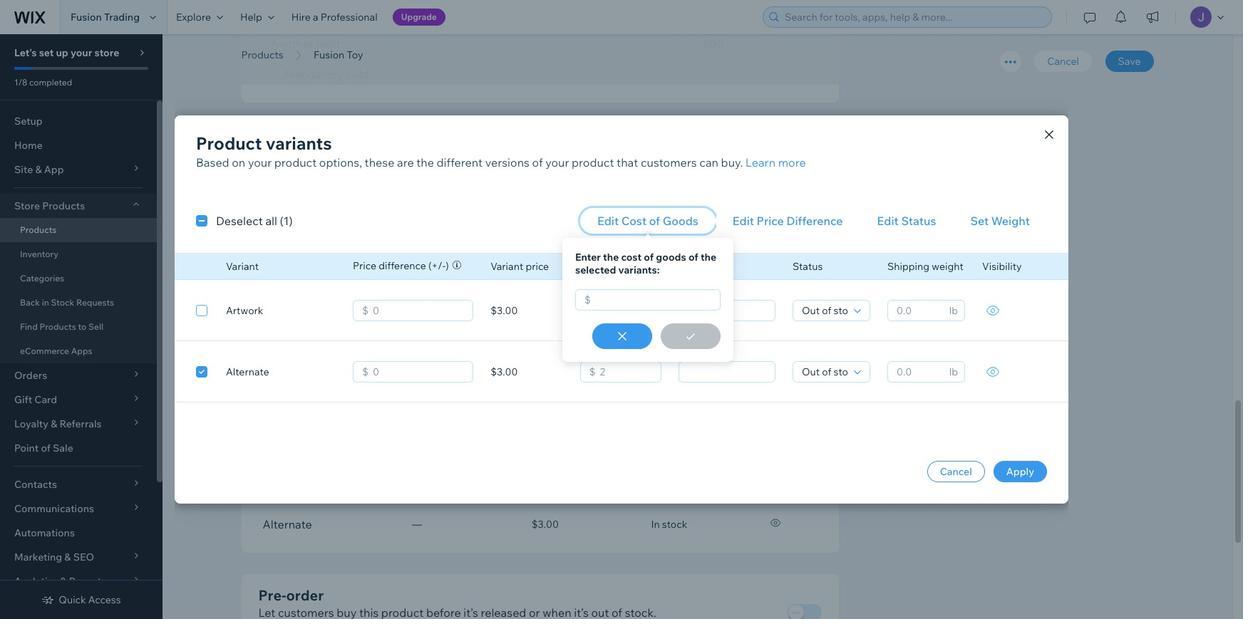 Task type: describe. For each thing, give the bounding box(es) containing it.
—
[[412, 519, 422, 532]]

$ left and
[[362, 305, 369, 317]]

price
[[526, 260, 549, 273]]

buy.
[[722, 155, 743, 170]]

edit price difference button
[[716, 208, 861, 234]]

1 vertical spatial options
[[324, 160, 365, 174]]

variants for manage
[[317, 383, 372, 400]]

in stock
[[651, 519, 688, 532]]

link images image
[[678, 150, 693, 162]]

2 number field for artwork
[[596, 301, 657, 321]]

edit status button
[[861, 208, 954, 234]]

quick
[[59, 594, 86, 607]]

and
[[387, 314, 408, 328]]

product right each
[[508, 314, 551, 328]]

field
[[346, 67, 369, 82]]

trading
[[104, 11, 140, 24]]

price inside button
[[757, 214, 784, 228]]

$ down pricing
[[362, 366, 369, 379]]

manage pricing and inventory for each product variant
[[302, 314, 590, 328]]

completed
[[29, 77, 72, 88]]

find products to sell link
[[0, 315, 157, 340]]

products inside dropdown button
[[42, 200, 85, 213]]

of down goods
[[689, 251, 699, 264]]

Search for tools, apps, help & more... field
[[781, 7, 1048, 27]]

shipping weight
[[888, 260, 964, 273]]

shipping
[[888, 260, 930, 273]]

0 horizontal spatial goods
[[616, 260, 645, 272]]

products up ecommerce apps
[[40, 322, 76, 332]]

variant price
[[491, 260, 549, 273]]

store
[[94, 46, 119, 59]]

manage for manage pricing and inventory for each product variant
[[302, 314, 345, 328]]

learn
[[746, 155, 776, 170]]

the right sku on the right of the page
[[701, 251, 717, 264]]

point
[[14, 442, 39, 455]]

the left cost
[[603, 251, 619, 264]]

inventory
[[410, 314, 460, 328]]

$ down 'info tooltip' image
[[590, 366, 596, 379]]

hire a professional
[[292, 11, 378, 24]]

cost inside button
[[622, 214, 647, 228]]

edit button
[[762, 379, 822, 405]]

2 horizontal spatial your
[[546, 155, 570, 170]]

artwork
[[226, 305, 263, 317]]

$ up variant
[[585, 294, 591, 307]]

0 number field for artwork
[[369, 301, 469, 321]]

edit inside edit button
[[782, 385, 803, 399]]

variant
[[553, 314, 590, 328]]

apps
[[71, 346, 92, 357]]

upgrade button
[[393, 9, 446, 26]]

enter
[[576, 251, 601, 264]]

more
[[779, 155, 806, 170]]

fusion for fusion trading
[[71, 11, 102, 24]]

1/8
[[14, 77, 27, 88]]

product options manage the options this product comes in.
[[259, 137, 484, 174]]

difference
[[379, 260, 426, 272]]

edit price difference
[[733, 214, 843, 228]]

0.0 number field for artwork
[[893, 301, 946, 321]]

help
[[240, 11, 262, 24]]

products up inventory
[[20, 225, 57, 235]]

let's
[[14, 46, 37, 59]]

colors
[[263, 203, 297, 217]]

of inside button
[[650, 214, 661, 228]]

hire a professional link
[[283, 0, 386, 34]]

apply
[[1007, 466, 1035, 479]]

sku
[[679, 260, 699, 273]]

Deselect all (1) checkbox
[[196, 213, 293, 230]]

deselect all (1)
[[216, 214, 293, 228]]

hire
[[292, 11, 311, 24]]

each
[[480, 314, 506, 328]]

sale
[[53, 442, 73, 455]]

find products to sell
[[20, 322, 103, 332]]

1 vertical spatial cost
[[580, 260, 602, 272]]

pre-
[[259, 587, 286, 605]]

categories link
[[0, 267, 157, 291]]

all
[[266, 214, 277, 228]]

automations link
[[0, 521, 157, 546]]

$ down selected at top left
[[590, 305, 596, 317]]

cost
[[622, 251, 642, 264]]

a
[[313, 11, 319, 24]]

fusion trading
[[71, 11, 140, 24]]

)
[[446, 260, 449, 272]]

0 vertical spatial alternate
[[226, 366, 269, 379]]

variants for product
[[266, 133, 332, 154]]

(+/-
[[429, 260, 446, 272]]

access
[[88, 594, 121, 607]]

store products
[[14, 200, 85, 213]]

connect images
[[696, 149, 783, 163]]

the inside product options manage the options this product comes in.
[[304, 160, 322, 174]]

another
[[298, 258, 342, 272]]

in.
[[472, 160, 484, 174]]

learn more link
[[746, 154, 806, 171]]

visibility
[[983, 260, 1022, 273]]

info tooltip image
[[593, 315, 605, 326]]

edit status
[[878, 214, 937, 228]]

point of sale link
[[0, 437, 157, 461]]

1 horizontal spatial your
[[248, 155, 272, 170]]

find
[[20, 322, 38, 332]]

edit for edit cost of goods
[[598, 214, 619, 228]]

customers
[[641, 155, 697, 170]]

for
[[463, 314, 478, 328]]

save
[[1119, 55, 1142, 68]]

lb for alternate
[[950, 366, 959, 379]]

to
[[78, 322, 87, 332]]

alternate inside form
[[263, 518, 312, 532]]

setup link
[[0, 109, 157, 133]]

option
[[344, 258, 381, 272]]

status inside button
[[902, 214, 937, 228]]

this
[[367, 160, 387, 174]]

manage for manage variants
[[259, 383, 314, 400]]



Task type: locate. For each thing, give the bounding box(es) containing it.
edit cost of goods button
[[581, 208, 716, 234]]

status up shipping weight
[[902, 214, 937, 228]]

0 number field for alternate
[[369, 362, 469, 382]]

$3.00 for artwork
[[491, 305, 518, 317]]

0 horizontal spatial fusion
[[71, 11, 102, 24]]

setup
[[14, 115, 43, 128]]

1 horizontal spatial cost
[[622, 214, 647, 228]]

are
[[397, 155, 414, 170]]

manage variants
[[259, 383, 372, 400]]

1 vertical spatial status
[[793, 260, 823, 273]]

product up on
[[196, 133, 262, 154]]

1 horizontal spatial status
[[902, 214, 937, 228]]

quick access
[[59, 594, 121, 607]]

1 vertical spatial 0.0 number field
[[893, 362, 946, 382]]

1 horizontal spatial price
[[757, 214, 784, 228]]

edit inside edit status button
[[878, 214, 899, 228]]

product left options,
[[274, 155, 317, 170]]

enter the cost of goods of the selected variants:
[[576, 251, 717, 277]]

your right on
[[248, 155, 272, 170]]

alternate
[[226, 366, 269, 379], [263, 518, 312, 532]]

0 horizontal spatial cancel button
[[928, 461, 986, 483]]

set
[[39, 46, 54, 59]]

upgrade
[[401, 11, 437, 22]]

order
[[286, 587, 324, 605]]

inventory link
[[0, 243, 157, 267]]

0 number field down difference
[[369, 301, 469, 321]]

0 horizontal spatial price
[[353, 260, 377, 272]]

set
[[971, 214, 989, 228]]

ecommerce apps
[[20, 346, 92, 357]]

cancel left save button
[[1048, 55, 1080, 68]]

home link
[[0, 133, 157, 158]]

products link
[[234, 48, 291, 62], [0, 218, 157, 243]]

store products button
[[0, 194, 157, 218]]

point of sale
[[14, 442, 73, 455]]

your right up
[[71, 46, 92, 59]]

selected
[[576, 264, 617, 277]]

0 vertical spatial cost
[[622, 214, 647, 228]]

your inside sidebar element
[[71, 46, 92, 59]]

product for product variants
[[196, 133, 262, 154]]

edit cost of goods
[[598, 214, 699, 228]]

edit inside edit cost of goods button
[[598, 214, 619, 228]]

options left the this
[[324, 160, 365, 174]]

the left the this
[[304, 160, 322, 174]]

1 variant from the left
[[226, 260, 259, 273]]

product up the colors
[[259, 137, 313, 154]]

cancel
[[1048, 55, 1080, 68], [941, 466, 973, 479]]

add another option button
[[263, 252, 398, 278]]

manage inside product options manage the options this product comes in.
[[259, 160, 302, 174]]

$3.00 inside form
[[532, 519, 559, 532]]

0 vertical spatial 2 number field
[[596, 301, 657, 321]]

sidebar element
[[0, 34, 163, 620]]

products link down help button
[[234, 48, 291, 62]]

your
[[71, 46, 92, 59], [248, 155, 272, 170], [546, 155, 570, 170]]

1 vertical spatial alternate
[[263, 518, 312, 532]]

form containing product options
[[163, 0, 1244, 620]]

that
[[617, 155, 639, 170]]

product right the this
[[389, 160, 432, 174]]

1 vertical spatial $3.00
[[491, 366, 518, 379]]

add
[[274, 258, 296, 272]]

2 2 number field from the top
[[596, 362, 657, 382]]

requests
[[76, 297, 114, 308]]

the right are
[[417, 155, 434, 170]]

2 variant from the left
[[491, 260, 524, 273]]

1 vertical spatial manage
[[302, 314, 345, 328]]

of inside sidebar element
[[41, 442, 51, 455]]

status down difference
[[793, 260, 823, 273]]

2 vertical spatial $3.00
[[532, 519, 559, 532]]

pre-order
[[259, 587, 324, 605]]

variant for variant price
[[491, 260, 524, 273]]

0 vertical spatial status
[[902, 214, 937, 228]]

of right versions
[[532, 155, 543, 170]]

1 lb from the top
[[950, 305, 959, 317]]

2 0 number field from the top
[[369, 362, 469, 382]]

2 number field for alternate
[[596, 362, 657, 382]]

edit for edit price difference
[[733, 214, 755, 228]]

cancel button left save button
[[1035, 51, 1093, 72]]

variant left price
[[491, 260, 524, 273]]

product
[[196, 133, 262, 154], [259, 137, 313, 154]]

2 number field down 'info tooltip' image
[[596, 362, 657, 382]]

products link down store products
[[0, 218, 157, 243]]

1 2 number field from the top
[[596, 301, 657, 321]]

ecommerce apps link
[[0, 340, 157, 364]]

of right enter
[[604, 260, 614, 272]]

0.0 number field
[[893, 301, 946, 321], [893, 362, 946, 382]]

fusion
[[71, 11, 102, 24], [314, 49, 345, 61]]

stock
[[663, 519, 688, 532]]

alternate down artwork
[[226, 366, 269, 379]]

back in stock requests link
[[0, 291, 157, 315]]

of
[[532, 155, 543, 170], [650, 214, 661, 228], [644, 251, 654, 264], [689, 251, 699, 264], [604, 260, 614, 272], [41, 442, 51, 455]]

products link inside form
[[234, 48, 291, 62]]

different
[[437, 155, 483, 170]]

your right versions
[[546, 155, 570, 170]]

2 lb from the top
[[950, 366, 959, 379]]

save button
[[1106, 51, 1154, 72]]

1 0 number field from the top
[[369, 301, 469, 321]]

variant left add
[[226, 260, 259, 273]]

$3.00 for alternate
[[491, 366, 518, 379]]

fusion up mandatory field
[[314, 49, 345, 61]]

1 vertical spatial fusion
[[314, 49, 345, 61]]

connect images button
[[671, 143, 791, 169]]

product left that
[[572, 155, 614, 170]]

variants inside product variants based on your product options, these are the different versions of your product that customers can buy. learn more
[[266, 133, 332, 154]]

2 number field down the variants:
[[596, 301, 657, 321]]

help button
[[232, 0, 283, 34]]

0 number field
[[369, 301, 469, 321], [369, 362, 469, 382]]

1 vertical spatial 2 number field
[[596, 362, 657, 382]]

fusion for fusion toy
[[314, 49, 345, 61]]

1 vertical spatial variants
[[317, 383, 372, 400]]

0 vertical spatial cancel button
[[1035, 51, 1093, 72]]

alternate up pre-order
[[263, 518, 312, 532]]

1 vertical spatial products link
[[0, 218, 157, 243]]

store
[[14, 200, 40, 213]]

0 vertical spatial manage
[[259, 160, 302, 174]]

pricing
[[348, 314, 385, 328]]

cost of goods
[[580, 260, 645, 272]]

cancel left apply button
[[941, 466, 973, 479]]

cost up cost
[[622, 214, 647, 228]]

(1)
[[280, 214, 293, 228]]

product for product options
[[259, 137, 313, 154]]

these
[[365, 155, 395, 170]]

based
[[196, 155, 229, 170]]

variant for variant
[[226, 260, 259, 273]]

fusion toy
[[314, 49, 363, 61]]

0 vertical spatial options
[[317, 137, 369, 154]]

stock
[[51, 297, 74, 308]]

goods inside 'enter the cost of goods of the selected variants:'
[[656, 251, 687, 264]]

0 vertical spatial $3.00
[[491, 305, 518, 317]]

variants inside form
[[317, 383, 372, 400]]

cost
[[622, 214, 647, 228], [580, 260, 602, 272]]

edit
[[598, 214, 619, 228], [733, 214, 755, 228], [878, 214, 899, 228], [782, 385, 803, 399]]

2 number field
[[596, 301, 657, 321], [596, 362, 657, 382]]

price difference (+/-)
[[353, 260, 449, 272]]

product inside product variants based on your product options, these are the different versions of your product that customers can buy. learn more
[[196, 133, 262, 154]]

0 horizontal spatial your
[[71, 46, 92, 59]]

comes
[[434, 160, 469, 174]]

images
[[744, 149, 783, 163]]

edit inside edit price difference button
[[733, 214, 755, 228]]

0 vertical spatial 0.0 number field
[[893, 301, 946, 321]]

e.g., "What would you like engraved on your watch?" text field
[[263, 31, 674, 57]]

2 vertical spatial manage
[[259, 383, 314, 400]]

of inside product variants based on your product options, these are the different versions of your product that customers can buy. learn more
[[532, 155, 543, 170]]

product inside product options manage the options this product comes in.
[[389, 160, 432, 174]]

0 horizontal spatial products link
[[0, 218, 157, 243]]

toy
[[347, 49, 363, 61]]

1 horizontal spatial goods
[[656, 251, 687, 264]]

0 vertical spatial 0 number field
[[369, 301, 469, 321]]

edit for edit status
[[878, 214, 899, 228]]

0 vertical spatial products link
[[234, 48, 291, 62]]

mandatory
[[285, 67, 343, 82]]

in
[[42, 297, 49, 308]]

0.0 number field for alternate
[[893, 362, 946, 382]]

None checkbox
[[196, 302, 208, 319], [196, 363, 208, 381], [196, 302, 208, 319], [196, 363, 208, 381]]

0 vertical spatial fusion
[[71, 11, 102, 24]]

None number field
[[695, 31, 770, 57], [591, 290, 716, 310], [695, 31, 770, 57], [591, 290, 716, 310]]

1 vertical spatial cancel
[[941, 466, 973, 479]]

0 vertical spatial lb
[[950, 305, 959, 317]]

options up options,
[[317, 137, 369, 154]]

form
[[163, 0, 1244, 620]]

lb for artwork
[[950, 305, 959, 317]]

0 vertical spatial price
[[757, 214, 784, 228]]

price
[[757, 214, 784, 228], [353, 260, 377, 272]]

product inside product options manage the options this product comes in.
[[259, 137, 313, 154]]

2 0.0 number field from the top
[[893, 362, 946, 382]]

of left sale
[[41, 442, 51, 455]]

of left goods
[[650, 214, 661, 228]]

manage
[[259, 160, 302, 174], [302, 314, 345, 328], [259, 383, 314, 400]]

0 number field down inventory
[[369, 362, 469, 382]]

let's set up your store
[[14, 46, 119, 59]]

1 vertical spatial lb
[[950, 366, 959, 379]]

of right cost
[[644, 251, 654, 264]]

1 0.0 number field from the top
[[893, 301, 946, 321]]

goods
[[663, 214, 699, 228]]

0 horizontal spatial cancel
[[941, 466, 973, 479]]

products inside form
[[241, 49, 284, 61]]

cancel inside form
[[1048, 55, 1080, 68]]

variants:
[[619, 264, 660, 277]]

None field
[[684, 301, 771, 321], [798, 301, 850, 321], [684, 362, 771, 382], [798, 362, 850, 382], [684, 301, 771, 321], [798, 301, 850, 321], [684, 362, 771, 382], [798, 362, 850, 382]]

products right store
[[42, 200, 85, 213]]

1 vertical spatial cancel button
[[928, 461, 986, 483]]

fusion left trading
[[71, 11, 102, 24]]

1 horizontal spatial cancel button
[[1035, 51, 1093, 72]]

categories
[[20, 273, 64, 284]]

the inside product variants based on your product options, these are the different versions of your product that customers can buy. learn more
[[417, 155, 434, 170]]

cost left cost
[[580, 260, 602, 272]]

products down help button
[[241, 49, 284, 61]]

deselect
[[216, 214, 263, 228]]

cancel button left apply button
[[928, 461, 986, 483]]

0 vertical spatial variants
[[266, 133, 332, 154]]

in
[[651, 519, 660, 532]]

0 horizontal spatial status
[[793, 260, 823, 273]]

versions
[[486, 155, 530, 170]]

1 horizontal spatial cancel
[[1048, 55, 1080, 68]]

back in stock requests
[[20, 297, 114, 308]]

0 vertical spatial cancel
[[1048, 55, 1080, 68]]

1 horizontal spatial fusion
[[314, 49, 345, 61]]

$3.00
[[491, 305, 518, 317], [491, 366, 518, 379], [532, 519, 559, 532]]

home
[[14, 139, 43, 152]]

1 horizontal spatial variant
[[491, 260, 524, 273]]

0 horizontal spatial cost
[[580, 260, 602, 272]]

1 vertical spatial price
[[353, 260, 377, 272]]

options,
[[319, 155, 362, 170]]

1 vertical spatial 0 number field
[[369, 362, 469, 382]]

the
[[417, 155, 434, 170], [304, 160, 322, 174], [603, 251, 619, 264], [701, 251, 717, 264]]

automations
[[14, 527, 75, 540]]

fusion inside form
[[314, 49, 345, 61]]

1 horizontal spatial products link
[[234, 48, 291, 62]]

difference
[[787, 214, 843, 228]]

0 horizontal spatial variant
[[226, 260, 259, 273]]



Task type: vqa. For each thing, say whether or not it's contained in the screenshot.
DROPSHIPPING
no



